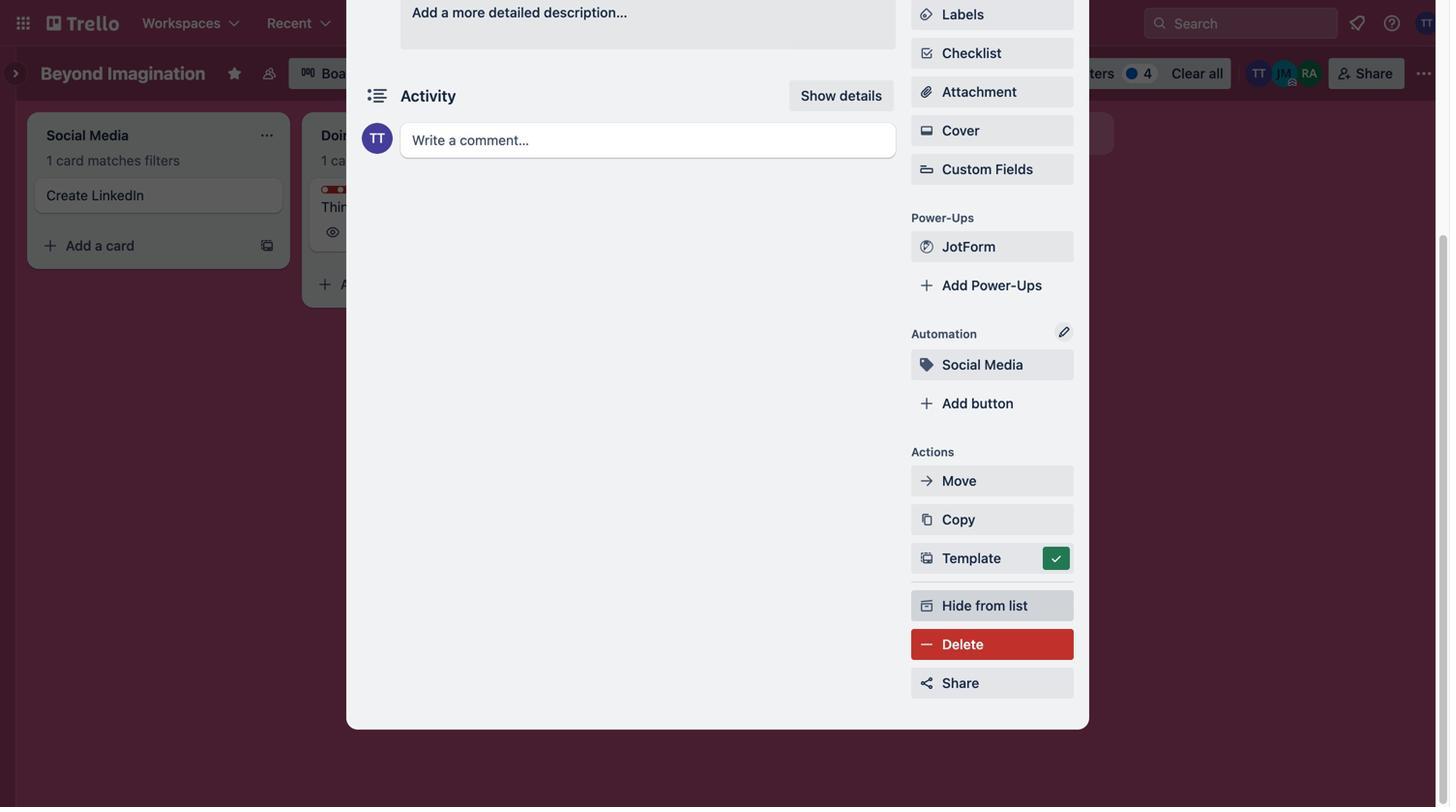 Task type: locate. For each thing, give the bounding box(es) containing it.
sm image left hide
[[917, 596, 937, 616]]

list inside add another list button
[[969, 125, 988, 141]]

show
[[801, 88, 836, 104]]

add a card for topmost add a card button
[[66, 238, 135, 254]]

sm image
[[917, 44, 937, 63], [917, 121, 937, 140], [917, 471, 937, 491], [1047, 549, 1067, 568], [917, 635, 937, 654]]

1 horizontal spatial 1
[[321, 152, 327, 168]]

sm image left labels
[[917, 5, 937, 24]]

1 filters from the left
[[145, 152, 180, 168]]

show details link
[[790, 80, 894, 111]]

open information menu image
[[1383, 14, 1402, 33]]

add button
[[943, 395, 1014, 411]]

sm image left delete
[[917, 635, 937, 654]]

0 vertical spatial create
[[573, 15, 616, 31]]

add left the more
[[412, 4, 438, 20]]

0 horizontal spatial terry turtle (terryturtle) image
[[362, 123, 393, 154]]

power- up jotform
[[912, 211, 952, 225]]

sm image inside template button
[[917, 549, 937, 568]]

power-ups
[[912, 211, 975, 225]]

sm image inside social media button
[[917, 355, 937, 375]]

create for create
[[573, 15, 616, 31]]

share down delete
[[943, 675, 980, 691]]

share button down delete link
[[912, 668, 1074, 699]]

0 horizontal spatial 1
[[46, 152, 53, 168]]

sm image inside cover link
[[917, 121, 937, 140]]

move
[[943, 473, 977, 489]]

0 horizontal spatial matches
[[88, 152, 141, 168]]

sm image left checklist
[[917, 44, 937, 63]]

add left another
[[886, 125, 912, 141]]

create left linkedin
[[46, 187, 88, 203]]

1 card matches filters
[[46, 152, 180, 168], [321, 152, 455, 168]]

terry turtle (terryturtle) image inside primary element
[[1416, 12, 1439, 35]]

0 horizontal spatial a
[[95, 238, 102, 254]]

media
[[985, 357, 1024, 373]]

share left show menu icon
[[1357, 65, 1394, 81]]

1 horizontal spatial matches
[[363, 152, 416, 168]]

1 vertical spatial power-
[[972, 277, 1017, 293]]

sm image for copy
[[917, 510, 937, 529]]

0 vertical spatial list
[[969, 125, 988, 141]]

2 cards match filters
[[596, 152, 724, 168]]

custom fields button
[[912, 160, 1074, 179]]

1 horizontal spatial create
[[573, 15, 616, 31]]

share button
[[1329, 58, 1405, 89], [912, 668, 1074, 699]]

terry turtle (terryturtle) image right all
[[1246, 60, 1273, 87]]

sm image down copy link
[[1047, 549, 1067, 568]]

1 vertical spatial ups
[[1017, 277, 1043, 293]]

attachment button
[[912, 76, 1074, 107]]

1
[[46, 152, 53, 168], [321, 152, 327, 168]]

power-
[[912, 211, 952, 225], [972, 277, 1017, 293]]

add power-ups
[[943, 277, 1043, 293]]

0 vertical spatial add a card
[[66, 238, 135, 254]]

add another list
[[886, 125, 988, 141]]

add a card button
[[35, 230, 252, 261], [310, 269, 526, 300]]

share button down 0 notifications icon
[[1329, 58, 1405, 89]]

list
[[969, 125, 988, 141], [1009, 598, 1028, 614]]

add a card down create linkedin
[[66, 238, 135, 254]]

create
[[573, 15, 616, 31], [46, 187, 88, 203]]

1 vertical spatial list
[[1009, 598, 1028, 614]]

list for add another list
[[969, 125, 988, 141]]

1 horizontal spatial 1 card matches filters
[[321, 152, 455, 168]]

a down create linkedin
[[95, 238, 102, 254]]

a left the more
[[441, 4, 449, 20]]

terry turtle (terryturtle) image
[[1416, 12, 1439, 35], [1246, 60, 1273, 87], [362, 123, 393, 154]]

add a card button down create linkedin link
[[35, 230, 252, 261]]

details
[[840, 88, 883, 104]]

0 horizontal spatial list
[[969, 125, 988, 141]]

more
[[452, 4, 485, 20]]

move link
[[912, 466, 1074, 496]]

0 vertical spatial share
[[1357, 65, 1394, 81]]

card
[[56, 152, 84, 168], [331, 152, 359, 168], [106, 238, 135, 254], [381, 276, 409, 292]]

sm image down power-ups
[[917, 237, 937, 256]]

1 vertical spatial a
[[95, 238, 102, 254]]

2 horizontal spatial a
[[441, 4, 449, 20]]

5 sm image from the top
[[917, 549, 937, 568]]

1 vertical spatial create
[[46, 187, 88, 203]]

1 sm image from the top
[[917, 5, 937, 24]]

list up custom fields
[[969, 125, 988, 141]]

sm image for hide from list
[[917, 596, 937, 616]]

filters up create linkedin link
[[145, 152, 180, 168]]

1 vertical spatial share
[[943, 675, 980, 691]]

hide from list link
[[912, 590, 1074, 621]]

add inside add button button
[[943, 395, 968, 411]]

1 horizontal spatial add a card button
[[310, 269, 526, 300]]

0 horizontal spatial add a card button
[[35, 230, 252, 261]]

actions
[[912, 445, 955, 459]]

add a card button down thinking link
[[310, 269, 526, 300]]

terry turtle (terryturtle) image up thoughts
[[362, 123, 393, 154]]

sm image inside template button
[[1047, 549, 1067, 568]]

1 horizontal spatial share button
[[1329, 58, 1405, 89]]

2 horizontal spatial filters
[[689, 152, 724, 168]]

create linkedin link
[[46, 186, 271, 205]]

create inside create button
[[573, 15, 616, 31]]

1 horizontal spatial list
[[1009, 598, 1028, 614]]

1 horizontal spatial ups
[[1017, 277, 1043, 293]]

jeremy miller (jeremymiller198) image
[[1271, 60, 1298, 87]]

a for topmost add a card button
[[95, 238, 102, 254]]

sm image for template
[[917, 549, 937, 568]]

back to home image
[[46, 8, 119, 39]]

primary element
[[0, 0, 1451, 46]]

list right from
[[1009, 598, 1028, 614]]

copy link
[[912, 504, 1074, 535]]

ups
[[952, 211, 975, 225], [1017, 277, 1043, 293]]

0 horizontal spatial create
[[46, 187, 88, 203]]

sm image
[[917, 5, 937, 24], [917, 237, 937, 256], [917, 355, 937, 375], [917, 510, 937, 529], [917, 549, 937, 568], [917, 596, 937, 616]]

clear
[[1172, 65, 1206, 81]]

create right detailed
[[573, 15, 616, 31]]

1 horizontal spatial filters
[[420, 152, 455, 168]]

Board name text field
[[31, 58, 215, 89]]

a down thinking
[[370, 276, 377, 292]]

1 horizontal spatial a
[[370, 276, 377, 292]]

beyond
[[41, 63, 103, 84]]

1 card matches filters up thoughts
[[321, 152, 455, 168]]

hide
[[943, 598, 972, 614]]

2 sm image from the top
[[917, 237, 937, 256]]

matches
[[88, 152, 141, 168], [363, 152, 416, 168]]

4 sm image from the top
[[917, 510, 937, 529]]

1 horizontal spatial add a card
[[341, 276, 409, 292]]

2 horizontal spatial terry turtle (terryturtle) image
[[1416, 12, 1439, 35]]

terry turtle (terryturtle) image right 'open information menu' image
[[1416, 12, 1439, 35]]

share
[[1357, 65, 1394, 81], [943, 675, 980, 691]]

filters up thinking link
[[420, 152, 455, 168]]

social media
[[943, 357, 1024, 373]]

6 sm image from the top
[[917, 596, 937, 616]]

ruby anderson (rubyanderson7) image
[[1297, 60, 1324, 87]]

sm image inside checklist link
[[917, 44, 937, 63]]

0 vertical spatial terry turtle (terryturtle) image
[[1416, 12, 1439, 35]]

ups up jotform
[[952, 211, 975, 225]]

add down thinking
[[341, 276, 366, 292]]

fields
[[996, 161, 1034, 177]]

labels link
[[912, 0, 1074, 30]]

add inside add a more detailed description… link
[[412, 4, 438, 20]]

add left button
[[943, 395, 968, 411]]

template
[[943, 550, 1002, 566]]

sm image left "template"
[[917, 549, 937, 568]]

power ups image
[[984, 66, 1000, 81]]

imagination
[[107, 63, 206, 84]]

linkedin
[[92, 187, 144, 203]]

0 vertical spatial power-
[[912, 211, 952, 225]]

thinking
[[321, 199, 375, 215]]

power- down jotform
[[972, 277, 1017, 293]]

sm image inside delete link
[[917, 635, 937, 654]]

add a more detailed description… link
[[401, 0, 896, 49]]

social
[[943, 357, 981, 373]]

create inside create linkedin link
[[46, 187, 88, 203]]

filters right "match"
[[689, 152, 724, 168]]

add inside add another list button
[[886, 125, 912, 141]]

add a card down thinking
[[341, 276, 409, 292]]

1 horizontal spatial share
[[1357, 65, 1394, 81]]

0 horizontal spatial share
[[943, 675, 980, 691]]

2 vertical spatial a
[[370, 276, 377, 292]]

social media button
[[912, 349, 1074, 380]]

0 horizontal spatial add a card
[[66, 238, 135, 254]]

a
[[441, 4, 449, 20], [95, 238, 102, 254], [370, 276, 377, 292]]

sm image down actions
[[917, 471, 937, 491]]

sm image inside hide from list link
[[917, 596, 937, 616]]

search image
[[1153, 15, 1168, 31]]

0 horizontal spatial ups
[[952, 211, 975, 225]]

0 vertical spatial share button
[[1329, 58, 1405, 89]]

sm image inside labels link
[[917, 5, 937, 24]]

matches up linkedin
[[88, 152, 141, 168]]

add inside "add power-ups" link
[[943, 277, 968, 293]]

add down create linkedin
[[66, 238, 91, 254]]

0 horizontal spatial share button
[[912, 668, 1074, 699]]

list inside hide from list link
[[1009, 598, 1028, 614]]

create linkedin
[[46, 187, 144, 203]]

add button button
[[912, 388, 1074, 419]]

clear all
[[1172, 65, 1224, 81]]

add a card
[[66, 238, 135, 254], [341, 276, 409, 292]]

sm image left copy
[[917, 510, 937, 529]]

1 card matches filters up linkedin
[[46, 152, 180, 168]]

description…
[[544, 4, 628, 20]]

2 1 card matches filters from the left
[[321, 152, 455, 168]]

ups up the media
[[1017, 277, 1043, 293]]

all
[[1209, 65, 1224, 81]]

0 horizontal spatial filters
[[145, 152, 180, 168]]

filters
[[145, 152, 180, 168], [420, 152, 455, 168], [689, 152, 724, 168]]

filters
[[1075, 65, 1115, 81]]

1 up create linkedin
[[46, 152, 53, 168]]

0 horizontal spatial 1 card matches filters
[[46, 152, 180, 168]]

attachment
[[943, 84, 1017, 100]]

sm image left 'social'
[[917, 355, 937, 375]]

3 sm image from the top
[[917, 355, 937, 375]]

beyond imagination
[[41, 63, 206, 84]]

add for add button button
[[943, 395, 968, 411]]

sm image for delete
[[917, 635, 937, 654]]

1 vertical spatial add a card button
[[310, 269, 526, 300]]

add
[[412, 4, 438, 20], [886, 125, 912, 141], [66, 238, 91, 254], [341, 276, 366, 292], [943, 277, 968, 293], [943, 395, 968, 411]]

1 vertical spatial terry turtle (terryturtle) image
[[1246, 60, 1273, 87]]

1 up color: bold red, title: "thoughts" element
[[321, 152, 327, 168]]

0 horizontal spatial power-
[[912, 211, 952, 225]]

matches up thoughts
[[363, 152, 416, 168]]

sm image left cover
[[917, 121, 937, 140]]

1 vertical spatial add a card
[[341, 276, 409, 292]]

clear all button
[[1164, 58, 1232, 89]]

sm image inside copy link
[[917, 510, 937, 529]]

sm image for checklist
[[917, 44, 937, 63]]

0 vertical spatial a
[[441, 4, 449, 20]]

0 vertical spatial ups
[[952, 211, 975, 225]]

add down jotform
[[943, 277, 968, 293]]

hide from list
[[943, 598, 1028, 614]]

sm image inside "move" link
[[917, 471, 937, 491]]



Task type: vqa. For each thing, say whether or not it's contained in the screenshot.
admin
no



Task type: describe. For each thing, give the bounding box(es) containing it.
show details
[[801, 88, 883, 104]]

Write a comment text field
[[401, 123, 896, 158]]

sm image for cover
[[917, 121, 937, 140]]

delete link
[[912, 629, 1074, 660]]

add a card for add a card button to the bottom
[[341, 276, 409, 292]]

board
[[322, 65, 360, 81]]

jotform
[[943, 239, 996, 255]]

Search field
[[1168, 9, 1337, 38]]

add a more detailed description…
[[412, 4, 628, 20]]

2 vertical spatial terry turtle (terryturtle) image
[[362, 123, 393, 154]]

color: bold red, title: "thoughts" element
[[321, 186, 394, 200]]

delete
[[943, 636, 984, 652]]

add for "add power-ups" link
[[943, 277, 968, 293]]

create from template… image
[[259, 238, 275, 254]]

labels
[[943, 6, 985, 22]]

2 matches from the left
[[363, 152, 416, 168]]

custom fields
[[943, 161, 1034, 177]]

workspace visible image
[[262, 66, 277, 81]]

a for add a card button to the bottom
[[370, 276, 377, 292]]

checklist link
[[912, 38, 1074, 69]]

1 1 card matches filters from the left
[[46, 152, 180, 168]]

sm image for move
[[917, 471, 937, 491]]

show menu image
[[1415, 64, 1434, 83]]

2
[[596, 152, 604, 168]]

sm image for labels
[[917, 5, 937, 24]]

checklist
[[943, 45, 1002, 61]]

0 notifications image
[[1346, 12, 1369, 35]]

create for create linkedin
[[46, 187, 88, 203]]

custom
[[943, 161, 992, 177]]

1 horizontal spatial power-
[[972, 277, 1017, 293]]

add power-ups link
[[912, 270, 1074, 301]]

create button
[[561, 8, 627, 39]]

button
[[972, 395, 1014, 411]]

copy
[[943, 511, 976, 527]]

board link
[[289, 58, 371, 89]]

cards
[[608, 152, 643, 168]]

3 filters from the left
[[689, 152, 724, 168]]

automation image
[[1012, 58, 1039, 85]]

card down linkedin
[[106, 238, 135, 254]]

1 horizontal spatial terry turtle (terryturtle) image
[[1246, 60, 1273, 87]]

card up color: bold red, title: "thoughts" element
[[331, 152, 359, 168]]

thoughts thinking
[[321, 187, 394, 215]]

from
[[976, 598, 1006, 614]]

thinking link
[[321, 197, 546, 217]]

thoughts
[[341, 187, 394, 200]]

add another list button
[[852, 112, 1115, 155]]

4
[[1144, 65, 1153, 81]]

add for add another list button
[[886, 125, 912, 141]]

1 1 from the left
[[46, 152, 53, 168]]

automation
[[912, 327, 977, 341]]

another
[[916, 125, 965, 141]]

template button
[[912, 543, 1074, 574]]

star or unstar board image
[[227, 66, 242, 81]]

card up create linkedin
[[56, 152, 84, 168]]

0 vertical spatial add a card button
[[35, 230, 252, 261]]

activity
[[401, 87, 456, 105]]

cover
[[943, 122, 980, 138]]

1 vertical spatial share button
[[912, 668, 1074, 699]]

2 filters from the left
[[420, 152, 455, 168]]

cover link
[[912, 115, 1074, 146]]

1 matches from the left
[[88, 152, 141, 168]]

card down thinking link
[[381, 276, 409, 292]]

sm image for jotform
[[917, 237, 937, 256]]

match
[[646, 152, 685, 168]]

add for add a more detailed description… link
[[412, 4, 438, 20]]

detailed
[[489, 4, 540, 20]]

list for hide from list
[[1009, 598, 1028, 614]]

2 1 from the left
[[321, 152, 327, 168]]



